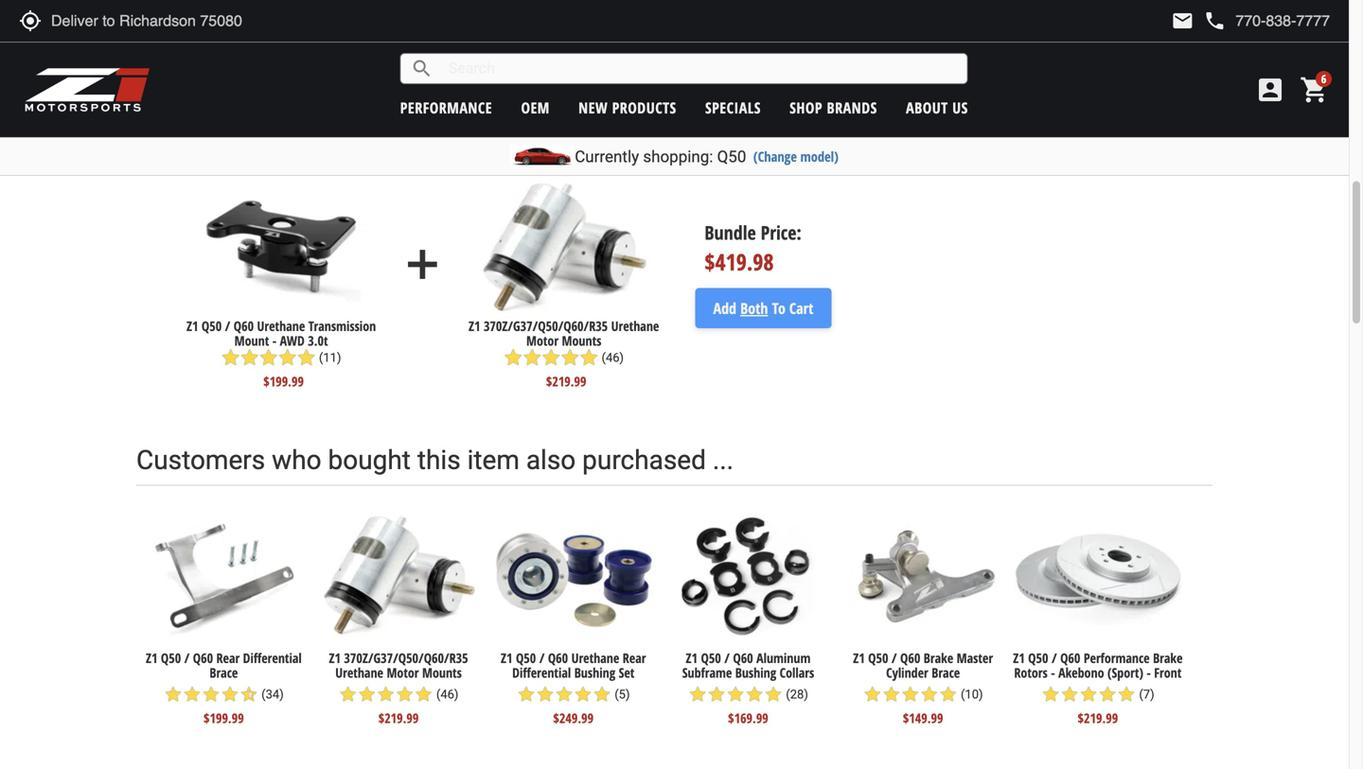 Task type: describe. For each thing, give the bounding box(es) containing it.
products
[[612, 98, 677, 118]]

to
[[772, 298, 786, 318]]

new
[[579, 98, 608, 118]]

1 vertical spatial motor
[[387, 664, 419, 682]]

currently
[[575, 147, 639, 166]]

(34)
[[261, 688, 284, 702]]

2 horizontal spatial -
[[1147, 664, 1151, 682]]

new products link
[[579, 98, 677, 118]]

also
[[526, 445, 576, 476]]

q60 for z1 q50 / q60 urethane rear differential bushing set star star star star star (5) $249.99
[[548, 650, 568, 668]]

0 vertical spatial mounts
[[562, 332, 601, 350]]

- for (11)
[[272, 332, 277, 350]]

1 horizontal spatial (46)
[[602, 351, 624, 365]]

frequently bought together
[[136, 74, 461, 105]]

rotors
[[1014, 664, 1048, 682]]

shop brands link
[[790, 98, 877, 118]]

$219.99 inside z1 q50 / q60 performance brake rotors - akebono (sport) - front star star star star star (7) $219.99
[[1078, 709, 1118, 727]]

/ for z1 q50 / q60 rear differential brace star star star star star_half (34) $199.99
[[184, 650, 190, 668]]

subframe
[[682, 664, 732, 682]]

z1 q50 / q60 urethane transmission mount - awd 3.0t star star star star star (11) $199.99
[[186, 317, 376, 390]]

add both to cart
[[713, 298, 813, 318]]

3.0t
[[308, 332, 328, 350]]

transmission
[[308, 317, 376, 335]]

item
[[467, 445, 520, 476]]

new products
[[579, 98, 677, 118]]

- for star
[[1051, 664, 1055, 682]]

phone
[[1204, 9, 1226, 32]]

mount
[[234, 332, 269, 350]]

shopping_cart link
[[1295, 75, 1330, 105]]

both
[[740, 298, 768, 318]]

set
[[619, 664, 635, 682]]

Search search field
[[433, 54, 967, 83]]

0 horizontal spatial z1 370z/g37/q50/q60/r35 urethane motor mounts star star star star star (46) $219.99
[[329, 650, 468, 727]]

urethane inside z1 q50 / q60 urethane transmission mount - awd 3.0t star star star star star (11) $199.99
[[257, 317, 305, 335]]

performance
[[1084, 650, 1150, 668]]

bought
[[328, 445, 411, 476]]

/ for z1 q50 / q60 urethane rear differential bushing set star star star star star (5) $249.99
[[539, 650, 545, 668]]

1 vertical spatial (46)
[[436, 688, 459, 702]]

z1 inside z1 q50 / q60 brake master cylinder brace star star star star star (10) $149.99
[[853, 650, 865, 668]]

price:
[[761, 220, 802, 246]]

z1 inside z1 q50 / q60 urethane transmission mount - awd 3.0t star star star star star (11) $199.99
[[186, 317, 198, 335]]

account_box
[[1255, 75, 1286, 105]]

this
[[417, 445, 461, 476]]

shopping_cart
[[1300, 75, 1330, 105]]

cylinder
[[886, 664, 928, 682]]

bushing inside z1 q50 / q60 aluminum subframe bushing collars star star star star star (28) $169.99
[[735, 664, 776, 682]]

(sport)
[[1108, 664, 1144, 682]]

about us link
[[906, 98, 968, 118]]

z1 q50 / q60 urethane rear differential bushing set star star star star star (5) $249.99
[[501, 650, 646, 727]]

differential inside z1 q50 / q60 rear differential brace star star star star star_half (34) $199.99
[[243, 650, 302, 668]]

0 horizontal spatial $219.99
[[378, 709, 419, 727]]

performance
[[400, 98, 492, 118]]

account_box link
[[1251, 75, 1290, 105]]

front
[[1154, 664, 1182, 682]]

$419.98
[[705, 247, 774, 277]]

$199.99 inside z1 q50 / q60 rear differential brace star star star star star_half (34) $199.99
[[204, 709, 244, 727]]

us
[[952, 98, 968, 118]]

$199.99 inside z1 q50 / q60 urethane transmission mount - awd 3.0t star star star star star (11) $199.99
[[263, 372, 304, 390]]

(change
[[753, 147, 797, 166]]

cart
[[789, 298, 813, 318]]

brace inside z1 q50 / q60 brake master cylinder brace star star star star star (10) $149.99
[[932, 664, 960, 682]]

customers who bought this item also purchased ...
[[136, 445, 734, 476]]



Task type: vqa. For each thing, say whether or not it's contained in the screenshot.
search
yes



Task type: locate. For each thing, give the bounding box(es) containing it.
1 horizontal spatial rear
[[623, 650, 646, 668]]

(10)
[[961, 688, 983, 702]]

add
[[399, 241, 446, 288]]

/ for z1 q50 / q60 performance brake rotors - akebono (sport) - front star star star star star (7) $219.99
[[1052, 650, 1057, 668]]

z1 inside z1 q50 / q60 aluminum subframe bushing collars star star star star star (28) $169.99
[[686, 650, 698, 668]]

z1 370z/g37/q50/q60/r35 urethane motor mounts star star star star star (46) $219.99
[[469, 317, 659, 390], [329, 650, 468, 727]]

bundle price: $419.98
[[705, 220, 802, 277]]

...
[[713, 445, 734, 476]]

q60 inside z1 q50 / q60 urethane rear differential bushing set star star star star star (5) $249.99
[[548, 650, 568, 668]]

brace inside z1 q50 / q60 rear differential brace star star star star star_half (34) $199.99
[[210, 664, 238, 682]]

bushing left collars
[[735, 664, 776, 682]]

- left front
[[1147, 664, 1151, 682]]

about
[[906, 98, 948, 118]]

shop
[[790, 98, 823, 118]]

z1 q50 / q60 rear differential brace star star star star star_half (34) $199.99
[[146, 650, 302, 727]]

0 horizontal spatial (46)
[[436, 688, 459, 702]]

/ inside z1 q50 / q60 urethane rear differential bushing set star star star star star (5) $249.99
[[539, 650, 545, 668]]

$199.99 down the star_half
[[204, 709, 244, 727]]

aluminum
[[756, 650, 811, 668]]

-
[[272, 332, 277, 350], [1051, 664, 1055, 682], [1147, 664, 1151, 682]]

q50 inside z1 q50 / q60 brake master cylinder brace star star star star star (10) $149.99
[[868, 650, 888, 668]]

q50 inside z1 q50 / q60 urethane transmission mount - awd 3.0t star star star star star (11) $199.99
[[202, 317, 222, 335]]

q50 for z1 q50 / q60 urethane rear differential bushing set star star star star star (5) $249.99
[[516, 650, 536, 668]]

0 horizontal spatial motor
[[387, 664, 419, 682]]

z1 inside z1 q50 / q60 urethane rear differential bushing set star star star star star (5) $249.99
[[501, 650, 513, 668]]

(7)
[[1139, 688, 1155, 702]]

1 bushing from the left
[[574, 664, 615, 682]]

rear
[[216, 650, 240, 668], [623, 650, 646, 668]]

customers
[[136, 445, 265, 476]]

q60 for z1 q50 / q60 performance brake rotors - akebono (sport) - front star star star star star (7) $219.99
[[1060, 650, 1080, 668]]

1 horizontal spatial differential
[[512, 664, 571, 682]]

q60 for z1 q50 / q60 brake master cylinder brace star star star star star (10) $149.99
[[900, 650, 920, 668]]

q60 for z1 q50 / q60 aluminum subframe bushing collars star star star star star (28) $169.99
[[733, 650, 753, 668]]

q60 inside z1 q50 / q60 performance brake rotors - akebono (sport) - front star star star star star (7) $219.99
[[1060, 650, 1080, 668]]

q50 for z1 q50 / q60 rear differential brace star star star star star_half (34) $199.99
[[161, 650, 181, 668]]

/ for z1 q50 / q60 urethane transmission mount - awd 3.0t star star star star star (11) $199.99
[[225, 317, 230, 335]]

1 horizontal spatial brake
[[1153, 650, 1183, 668]]

add
[[713, 298, 736, 318]]

2 brake from the left
[[1153, 650, 1183, 668]]

1 horizontal spatial -
[[1051, 664, 1055, 682]]

oem link
[[521, 98, 550, 118]]

1 vertical spatial 370z/g37/q50/q60/r35
[[344, 650, 468, 668]]

q50 for z1 q50 / q60 performance brake rotors - akebono (sport) - front star star star star star (7) $219.99
[[1028, 650, 1048, 668]]

specials
[[705, 98, 761, 118]]

1 horizontal spatial $219.99
[[546, 372, 586, 390]]

shopping:
[[643, 147, 713, 166]]

bundle
[[705, 220, 756, 246]]

rear inside z1 q50 / q60 rear differential brace star star star star star_half (34) $199.99
[[216, 650, 240, 668]]

q50
[[717, 147, 746, 166], [202, 317, 222, 335], [161, 650, 181, 668], [516, 650, 536, 668], [701, 650, 721, 668], [868, 650, 888, 668], [1028, 650, 1048, 668]]

rear inside z1 q50 / q60 urethane rear differential bushing set star star star star star (5) $249.99
[[623, 650, 646, 668]]

q50 inside z1 q50 / q60 performance brake rotors - akebono (sport) - front star star star star star (7) $219.99
[[1028, 650, 1048, 668]]

1 rear from the left
[[216, 650, 240, 668]]

1 horizontal spatial $199.99
[[263, 372, 304, 390]]

q60 for z1 q50 / q60 rear differential brace star star star star star_half (34) $199.99
[[193, 650, 213, 668]]

frequently
[[136, 74, 259, 105]]

$199.99
[[263, 372, 304, 390], [204, 709, 244, 727]]

0 horizontal spatial mounts
[[422, 664, 462, 682]]

awd
[[280, 332, 305, 350]]

(46)
[[602, 351, 624, 365], [436, 688, 459, 702]]

$199.99 down awd
[[263, 372, 304, 390]]

0 vertical spatial z1 370z/g37/q50/q60/r35 urethane motor mounts star star star star star (46) $219.99
[[469, 317, 659, 390]]

motor
[[526, 332, 559, 350], [387, 664, 419, 682]]

bought
[[266, 74, 350, 105]]

z1 q50 / q60 aluminum subframe bushing collars star star star star star (28) $169.99
[[682, 650, 814, 727]]

differential up $249.99
[[512, 664, 571, 682]]

$169.99
[[728, 709, 768, 727]]

q50 for z1 q50 / q60 aluminum subframe bushing collars star star star star star (28) $169.99
[[701, 650, 721, 668]]

q50 inside z1 q50 / q60 aluminum subframe bushing collars star star star star star (28) $169.99
[[701, 650, 721, 668]]

- inside z1 q50 / q60 urethane transmission mount - awd 3.0t star star star star star (11) $199.99
[[272, 332, 277, 350]]

shop brands
[[790, 98, 877, 118]]

brake inside z1 q50 / q60 performance brake rotors - akebono (sport) - front star star star star star (7) $219.99
[[1153, 650, 1183, 668]]

bushing left set
[[574, 664, 615, 682]]

z1 inside z1 q50 / q60 rear differential brace star star star star star_half (34) $199.99
[[146, 650, 158, 668]]

q60 for z1 q50 / q60 urethane transmission mount - awd 3.0t star star star star star (11) $199.99
[[234, 317, 254, 335]]

brake up (7)
[[1153, 650, 1183, 668]]

bushing inside z1 q50 / q60 urethane rear differential bushing set star star star star star (5) $249.99
[[574, 664, 615, 682]]

bushing
[[574, 664, 615, 682], [735, 664, 776, 682]]

urethane inside z1 q50 / q60 urethane rear differential bushing set star star star star star (5) $249.99
[[571, 650, 619, 668]]

1 brace from the left
[[210, 664, 238, 682]]

purchased
[[582, 445, 706, 476]]

1 horizontal spatial motor
[[526, 332, 559, 350]]

0 horizontal spatial rear
[[216, 650, 240, 668]]

0 horizontal spatial brace
[[210, 664, 238, 682]]

2 brace from the left
[[932, 664, 960, 682]]

q50 inside z1 q50 / q60 rear differential brace star star star star star_half (34) $199.99
[[161, 650, 181, 668]]

370z/g37/q50/q60/r35
[[484, 317, 608, 335], [344, 650, 468, 668]]

/ inside z1 q50 / q60 aluminum subframe bushing collars star star star star star (28) $169.99
[[724, 650, 730, 668]]

(change model) link
[[753, 147, 839, 166]]

differential inside z1 q50 / q60 urethane rear differential bushing set star star star star star (5) $249.99
[[512, 664, 571, 682]]

urethane
[[257, 317, 305, 335], [611, 317, 659, 335], [571, 650, 619, 668], [335, 664, 383, 682]]

1 horizontal spatial brace
[[932, 664, 960, 682]]

q60 inside z1 q50 / q60 urethane transmission mount - awd 3.0t star star star star star (11) $199.99
[[234, 317, 254, 335]]

1 horizontal spatial 370z/g37/q50/q60/r35
[[484, 317, 608, 335]]

1 vertical spatial mounts
[[422, 664, 462, 682]]

differential up (34) at bottom
[[243, 650, 302, 668]]

z1 q50 / q60 brake master cylinder brace star star star star star (10) $149.99
[[853, 650, 993, 727]]

z1 motorsports logo image
[[24, 66, 151, 114]]

q50 inside z1 q50 / q60 urethane rear differential bushing set star star star star star (5) $249.99
[[516, 650, 536, 668]]

rear up (5)
[[623, 650, 646, 668]]

my_location
[[19, 9, 42, 32]]

oem
[[521, 98, 550, 118]]

mail phone
[[1171, 9, 1226, 32]]

q60 inside z1 q50 / q60 brake master cylinder brace star star star star star (10) $149.99
[[900, 650, 920, 668]]

master
[[957, 650, 993, 668]]

0 vertical spatial 370z/g37/q50/q60/r35
[[484, 317, 608, 335]]

0 horizontal spatial 370z/g37/q50/q60/r35
[[344, 650, 468, 668]]

about us
[[906, 98, 968, 118]]

z1 q50 / q60 performance brake rotors - akebono (sport) - front star star star star star (7) $219.99
[[1013, 650, 1183, 727]]

brake left master
[[924, 650, 953, 668]]

/ for z1 q50 / q60 aluminum subframe bushing collars star star star star star (28) $169.99
[[724, 650, 730, 668]]

1 vertical spatial $199.99
[[204, 709, 244, 727]]

(28)
[[786, 688, 808, 702]]

differential
[[243, 650, 302, 668], [512, 664, 571, 682]]

star_half
[[239, 685, 258, 704]]

search
[[411, 57, 433, 80]]

0 horizontal spatial $199.99
[[204, 709, 244, 727]]

1 vertical spatial z1 370z/g37/q50/q60/r35 urethane motor mounts star star star star star (46) $219.99
[[329, 650, 468, 727]]

0 horizontal spatial differential
[[243, 650, 302, 668]]

/ for z1 q50 / q60 brake master cylinder brace star star star star star (10) $149.99
[[892, 650, 897, 668]]

mounts
[[562, 332, 601, 350], [422, 664, 462, 682]]

/ inside z1 q50 / q60 brake master cylinder brace star star star star star (10) $149.99
[[892, 650, 897, 668]]

1 horizontal spatial bushing
[[735, 664, 776, 682]]

2 bushing from the left
[[735, 664, 776, 682]]

model)
[[800, 147, 839, 166]]

$149.99
[[903, 709, 943, 727]]

0 horizontal spatial -
[[272, 332, 277, 350]]

$249.99
[[553, 709, 594, 727]]

(11)
[[319, 351, 341, 365]]

q50 for z1 q50 / q60 brake master cylinder brace star star star star star (10) $149.99
[[868, 650, 888, 668]]

q60 inside z1 q50 / q60 rear differential brace star star star star star_half (34) $199.99
[[193, 650, 213, 668]]

brands
[[827, 98, 877, 118]]

z1
[[186, 317, 198, 335], [469, 317, 480, 335], [146, 650, 158, 668], [329, 650, 341, 668], [501, 650, 513, 668], [686, 650, 698, 668], [853, 650, 865, 668], [1013, 650, 1025, 668]]

currently shopping: q50 (change model)
[[575, 147, 839, 166]]

/ inside z1 q50 / q60 urethane transmission mount - awd 3.0t star star star star star (11) $199.99
[[225, 317, 230, 335]]

(5)
[[615, 688, 630, 702]]

2 horizontal spatial $219.99
[[1078, 709, 1118, 727]]

1 horizontal spatial z1 370z/g37/q50/q60/r35 urethane motor mounts star star star star star (46) $219.99
[[469, 317, 659, 390]]

2 rear from the left
[[623, 650, 646, 668]]

/
[[225, 317, 230, 335], [184, 650, 190, 668], [539, 650, 545, 668], [724, 650, 730, 668], [892, 650, 897, 668], [1052, 650, 1057, 668]]

performance link
[[400, 98, 492, 118]]

specials link
[[705, 98, 761, 118]]

rear up the star_half
[[216, 650, 240, 668]]

q50 for z1 q50 / q60 urethane transmission mount - awd 3.0t star star star star star (11) $199.99
[[202, 317, 222, 335]]

0 vertical spatial (46)
[[602, 351, 624, 365]]

together
[[356, 74, 461, 105]]

0 horizontal spatial bushing
[[574, 664, 615, 682]]

- left awd
[[272, 332, 277, 350]]

/ inside z1 q50 / q60 performance brake rotors - akebono (sport) - front star star star star star (7) $219.99
[[1052, 650, 1057, 668]]

1 brake from the left
[[924, 650, 953, 668]]

0 vertical spatial $199.99
[[263, 372, 304, 390]]

0 vertical spatial motor
[[526, 332, 559, 350]]

z1 inside z1 q50 / q60 performance brake rotors - akebono (sport) - front star star star star star (7) $219.99
[[1013, 650, 1025, 668]]

q60 inside z1 q50 / q60 aluminum subframe bushing collars star star star star star (28) $169.99
[[733, 650, 753, 668]]

1 horizontal spatial mounts
[[562, 332, 601, 350]]

who
[[272, 445, 321, 476]]

0 horizontal spatial brake
[[924, 650, 953, 668]]

brake inside z1 q50 / q60 brake master cylinder brace star star star star star (10) $149.99
[[924, 650, 953, 668]]

mail
[[1171, 9, 1194, 32]]

mail link
[[1171, 9, 1194, 32]]

- right the "rotors"
[[1051, 664, 1055, 682]]

collars
[[780, 664, 814, 682]]

/ inside z1 q50 / q60 rear differential brace star star star star star_half (34) $199.99
[[184, 650, 190, 668]]

akebono
[[1058, 664, 1104, 682]]

phone link
[[1204, 9, 1330, 32]]

brake
[[924, 650, 953, 668], [1153, 650, 1183, 668]]



